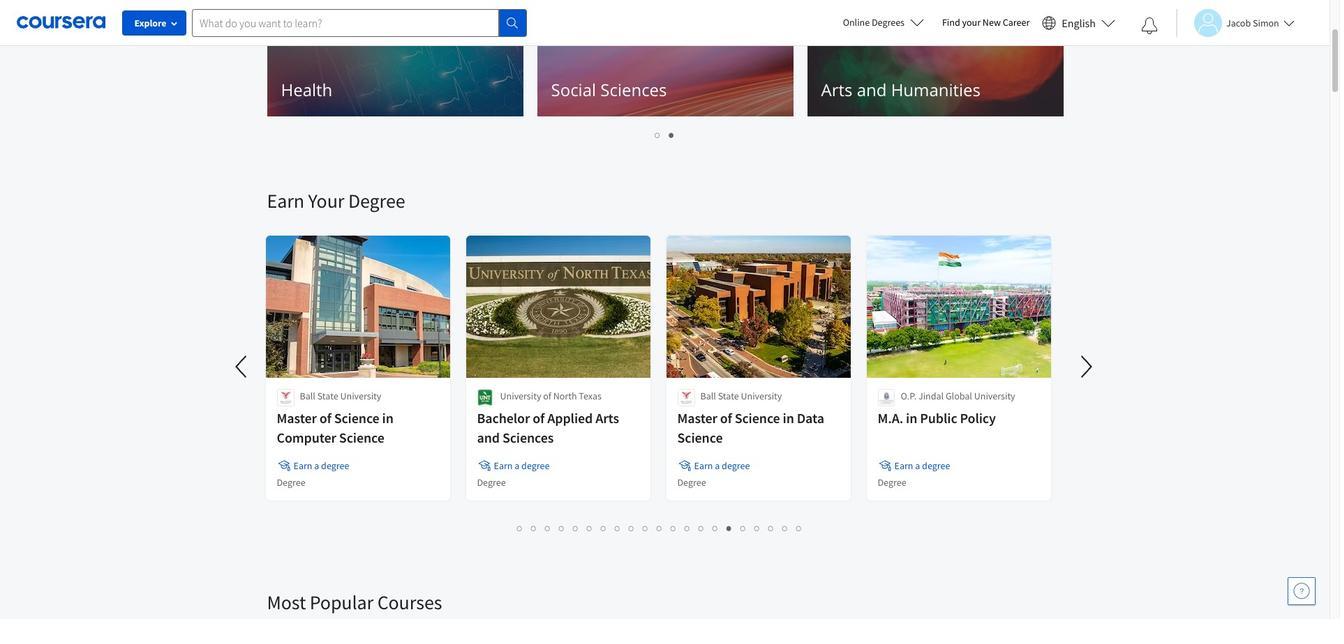 Task type: vqa. For each thing, say whether or not it's contained in the screenshot.
the topmost from
no



Task type: describe. For each thing, give the bounding box(es) containing it.
a for m.a. in public policy
[[915, 460, 920, 473]]

your
[[962, 16, 981, 29]]

12 button
[[667, 521, 682, 537]]

social
[[551, 78, 596, 101]]

north
[[553, 390, 577, 403]]

of for university of north texas
[[543, 390, 551, 403]]

english
[[1062, 16, 1096, 30]]

find your new career link
[[935, 14, 1037, 31]]

11
[[657, 522, 668, 535]]

jacob
[[1227, 16, 1251, 29]]

degree for data
[[722, 460, 750, 473]]

coursera image
[[17, 11, 105, 34]]

next slide image
[[1070, 350, 1103, 384]]

4 button
[[555, 521, 569, 537]]

of for master of science in data science
[[720, 410, 732, 427]]

8
[[615, 522, 621, 535]]

1 horizontal spatial and
[[857, 78, 887, 101]]

9 button
[[625, 521, 639, 537]]

most popular courses
[[267, 591, 442, 616]]

earn for master of science in data science
[[694, 460, 713, 473]]

a for master of science in data science
[[715, 460, 720, 473]]

popular
[[310, 591, 374, 616]]

20 button
[[778, 521, 794, 537]]

earn left 'your'
[[267, 188, 304, 214]]

bachelor of applied arts and sciences
[[477, 410, 619, 447]]

7 button
[[597, 521, 611, 537]]

master of science in data science
[[678, 410, 824, 447]]

4 degree from the left
[[922, 460, 950, 473]]

list inside earn your degree carousel "element"
[[267, 521, 1052, 537]]

1 for 2 button to the bottom
[[517, 522, 523, 535]]

18 button
[[751, 521, 766, 537]]

4 earn a degree from the left
[[895, 460, 950, 473]]

arts and humanities
[[821, 78, 981, 101]]

master for master of science in computer science
[[277, 410, 317, 427]]

earn a degree for and
[[494, 460, 550, 473]]

ball for master of science in computer science
[[300, 390, 316, 403]]

jacob simon
[[1227, 16, 1280, 29]]

social sciences link
[[537, 5, 793, 117]]

bachelor
[[477, 410, 530, 427]]

computer
[[277, 429, 336, 447]]

master for master of science in data science
[[678, 410, 718, 427]]

previous slide image inside earn your degree carousel "element"
[[225, 350, 259, 384]]

earn a degree for computer
[[294, 460, 349, 473]]

19
[[769, 522, 780, 535]]

jindal
[[919, 390, 944, 403]]

1 university from the left
[[340, 390, 381, 403]]

o.p.
[[901, 390, 917, 403]]

ball state university for computer
[[300, 390, 381, 403]]

6 button
[[583, 521, 597, 537]]

earn a degree for data
[[694, 460, 750, 473]]

earn for m.a. in public policy
[[895, 460, 913, 473]]

data
[[797, 410, 824, 427]]

21 button
[[792, 521, 808, 537]]

social sciences image
[[537, 5, 793, 117]]

of for master of science in computer science
[[320, 410, 331, 427]]

13 button
[[681, 521, 696, 537]]

8 button
[[611, 521, 625, 537]]

jacob simon button
[[1176, 9, 1295, 37]]

ball state university image for master of science in computer science
[[277, 390, 294, 407]]

degree for and
[[522, 460, 550, 473]]

1 button for 2 button to the bottom
[[513, 521, 527, 537]]

5
[[573, 522, 579, 535]]

english button
[[1037, 0, 1121, 45]]

courses
[[377, 591, 442, 616]]

20
[[783, 522, 794, 535]]

a for bachelor of applied arts and sciences
[[515, 460, 520, 473]]

1 for right 2 button
[[655, 128, 661, 142]]

applied
[[547, 410, 593, 427]]

7
[[601, 522, 607, 535]]

m.a. in public policy
[[878, 410, 996, 427]]

humanities
[[891, 78, 981, 101]]

degree for m.a. in public policy
[[878, 477, 907, 489]]

degree right 'your'
[[348, 188, 405, 214]]

university of north texas image
[[477, 390, 493, 407]]

in for master of science in data science
[[783, 410, 794, 427]]

earn for bachelor of applied arts and sciences
[[494, 460, 513, 473]]

2 university from the left
[[500, 390, 541, 403]]

17 button
[[737, 521, 752, 537]]

18
[[755, 522, 766, 535]]

12
[[671, 522, 682, 535]]

explore button
[[122, 10, 186, 36]]

What do you want to learn? text field
[[192, 9, 499, 37]]

your
[[308, 188, 344, 214]]



Task type: locate. For each thing, give the bounding box(es) containing it.
texas
[[579, 390, 602, 403]]

1 horizontal spatial 1 button
[[651, 127, 665, 143]]

0 horizontal spatial 1 button
[[513, 521, 527, 537]]

2 master from the left
[[678, 410, 718, 427]]

1 button for right 2 button
[[651, 127, 665, 143]]

degree down m.a. in public policy
[[922, 460, 950, 473]]

15
[[713, 522, 724, 535]]

earn a degree
[[294, 460, 349, 473], [494, 460, 550, 473], [694, 460, 750, 473], [895, 460, 950, 473]]

None search field
[[192, 9, 527, 37]]

university of north texas
[[500, 390, 602, 403]]

degree down m.a.
[[878, 477, 907, 489]]

and inside bachelor of applied arts and sciences
[[477, 429, 500, 447]]

state for master of science in data science
[[718, 390, 739, 403]]

degree for master of science in data science
[[678, 477, 706, 489]]

2 button
[[665, 127, 679, 143], [527, 521, 541, 537]]

1 ball from the left
[[300, 390, 316, 403]]

most
[[267, 591, 306, 616]]

0 horizontal spatial ball
[[300, 390, 316, 403]]

sciences inside bachelor of applied arts and sciences
[[503, 429, 554, 447]]

1 horizontal spatial 2 button
[[665, 127, 679, 143]]

2 ball from the left
[[701, 390, 716, 403]]

in inside master of science in data science
[[783, 410, 794, 427]]

0 horizontal spatial ball state university
[[300, 390, 381, 403]]

earn down computer
[[294, 460, 312, 473]]

0 vertical spatial 2 button
[[665, 127, 679, 143]]

1 horizontal spatial ball state university image
[[678, 390, 695, 407]]

state up master of science in data science
[[718, 390, 739, 403]]

1 vertical spatial arts
[[596, 410, 619, 427]]

2 horizontal spatial in
[[906, 410, 918, 427]]

4 a from the left
[[915, 460, 920, 473]]

1 earn a degree from the left
[[294, 460, 349, 473]]

1 horizontal spatial sciences
[[601, 78, 667, 101]]

1 button left 3 button
[[513, 521, 527, 537]]

1 horizontal spatial 2
[[669, 128, 675, 142]]

and
[[857, 78, 887, 101], [477, 429, 500, 447]]

1 vertical spatial and
[[477, 429, 500, 447]]

master of science in computer science
[[277, 410, 394, 447]]

9
[[629, 522, 635, 535]]

4
[[559, 522, 565, 535]]

1 inside earn your degree carousel "element"
[[517, 522, 523, 535]]

1 horizontal spatial ball
[[701, 390, 716, 403]]

ball up computer
[[300, 390, 316, 403]]

health link
[[267, 5, 523, 117]]

degree down bachelor of applied arts and sciences
[[522, 460, 550, 473]]

0 vertical spatial sciences
[[601, 78, 667, 101]]

a down bachelor of applied arts and sciences
[[515, 460, 520, 473]]

public
[[920, 410, 958, 427]]

6
[[587, 522, 593, 535]]

o.p. jindal global university
[[901, 390, 1016, 403]]

arts and humanities link
[[807, 5, 1064, 117]]

sciences right the "social"
[[601, 78, 667, 101]]

earn down bachelor
[[494, 460, 513, 473]]

sciences down bachelor
[[503, 429, 554, 447]]

14 button
[[695, 521, 710, 537]]

1 ball state university from the left
[[300, 390, 381, 403]]

0 vertical spatial 2
[[669, 128, 675, 142]]

state for master of science in computer science
[[317, 390, 338, 403]]

o.p. jindal global university image
[[878, 390, 895, 407]]

0 horizontal spatial ball state university image
[[277, 390, 294, 407]]

master
[[277, 410, 317, 427], [678, 410, 718, 427]]

arts inside bachelor of applied arts and sciences
[[596, 410, 619, 427]]

3 button
[[541, 521, 555, 537]]

0 horizontal spatial sciences
[[503, 429, 554, 447]]

university up master of science in data science
[[741, 390, 782, 403]]

earn a degree down computer
[[294, 460, 349, 473]]

10
[[643, 522, 654, 535]]

m.a.
[[878, 410, 904, 427]]

degree down master of science in data science
[[722, 460, 750, 473]]

help center image
[[1294, 584, 1310, 600]]

3 degree from the left
[[722, 460, 750, 473]]

degree for bachelor of applied arts and sciences
[[477, 477, 506, 489]]

4 university from the left
[[974, 390, 1016, 403]]

master inside master of science in data science
[[678, 410, 718, 427]]

0 horizontal spatial arts
[[596, 410, 619, 427]]

0 vertical spatial 1
[[655, 128, 661, 142]]

10 11 12 13 14 15 16 17 18 19 20 21
[[643, 522, 808, 535]]

5 button
[[569, 521, 583, 537]]

10 button
[[639, 521, 654, 537]]

1 vertical spatial 1 button
[[513, 521, 527, 537]]

degree for master of science in computer science
[[277, 477, 305, 489]]

1 ball state university image from the left
[[277, 390, 294, 407]]

a down computer
[[314, 460, 319, 473]]

of inside the master of science in computer science
[[320, 410, 331, 427]]

2 for 2 button to the bottom
[[531, 522, 537, 535]]

arts
[[821, 78, 853, 101], [596, 410, 619, 427]]

arts inside arts and humanities link
[[821, 78, 853, 101]]

state up the master of science in computer science
[[317, 390, 338, 403]]

ball state university for data
[[701, 390, 782, 403]]

3 a from the left
[[715, 460, 720, 473]]

2 inside earn your degree carousel "element"
[[531, 522, 537, 535]]

0 horizontal spatial and
[[477, 429, 500, 447]]

1 horizontal spatial ball state university
[[701, 390, 782, 403]]

earn a degree down bachelor of applied arts and sciences
[[494, 460, 550, 473]]

16 button
[[723, 521, 738, 537]]

0 vertical spatial arts
[[821, 78, 853, 101]]

global
[[946, 390, 972, 403]]

1
[[655, 128, 661, 142], [517, 522, 523, 535]]

simon
[[1253, 16, 1280, 29]]

earn your degree
[[267, 188, 405, 214]]

2 in from the left
[[783, 410, 794, 427]]

university up policy
[[974, 390, 1016, 403]]

previous slide image
[[235, 0, 268, 11], [225, 350, 259, 384]]

earn a degree down m.a. in public policy
[[895, 460, 950, 473]]

degree up 13
[[678, 477, 706, 489]]

degree down bachelor
[[477, 477, 506, 489]]

and down bachelor
[[477, 429, 500, 447]]

new
[[983, 16, 1001, 29]]

a
[[314, 460, 319, 473], [515, 460, 520, 473], [715, 460, 720, 473], [915, 460, 920, 473]]

of inside bachelor of applied arts and sciences
[[533, 410, 545, 427]]

master inside the master of science in computer science
[[277, 410, 317, 427]]

earn down master of science in data science
[[694, 460, 713, 473]]

ball for master of science in data science
[[701, 390, 716, 403]]

2 list from the top
[[267, 521, 1052, 537]]

earn a degree down master of science in data science
[[694, 460, 750, 473]]

13
[[685, 522, 696, 535]]

2 a from the left
[[515, 460, 520, 473]]

1 vertical spatial list
[[267, 521, 1052, 537]]

1 vertical spatial 2
[[531, 522, 537, 535]]

0 vertical spatial and
[[857, 78, 887, 101]]

16
[[727, 522, 738, 535]]

1 vertical spatial 2 button
[[527, 521, 541, 537]]

of for bachelor of applied arts and sciences
[[533, 410, 545, 427]]

of inside master of science in data science
[[720, 410, 732, 427]]

1 down social sciences at the top left
[[655, 128, 661, 142]]

15 button
[[709, 521, 724, 537]]

sciences
[[601, 78, 667, 101], [503, 429, 554, 447]]

degree down the master of science in computer science
[[321, 460, 349, 473]]

1 list from the top
[[267, 127, 1063, 143]]

explore
[[134, 17, 167, 29]]

1 left 3 button
[[517, 522, 523, 535]]

1 button down social sciences at the top left
[[651, 127, 665, 143]]

1 master from the left
[[277, 410, 317, 427]]

arts and humanities image
[[807, 5, 1064, 117]]

health image
[[267, 5, 523, 117]]

ball state university up master of science in data science
[[701, 390, 782, 403]]

1 horizontal spatial master
[[678, 410, 718, 427]]

21
[[797, 522, 808, 535]]

1 horizontal spatial state
[[718, 390, 739, 403]]

2 ball state university image from the left
[[678, 390, 695, 407]]

1 horizontal spatial arts
[[821, 78, 853, 101]]

0 horizontal spatial 2
[[531, 522, 537, 535]]

university
[[340, 390, 381, 403], [500, 390, 541, 403], [741, 390, 782, 403], [974, 390, 1016, 403]]

1 horizontal spatial in
[[783, 410, 794, 427]]

ball state university image for master of science in data science
[[678, 390, 695, 407]]

find your new career
[[942, 16, 1030, 29]]

earn for master of science in computer science
[[294, 460, 312, 473]]

degree for computer
[[321, 460, 349, 473]]

social sciences
[[551, 78, 667, 101]]

health
[[281, 78, 333, 101]]

0 horizontal spatial 2 button
[[527, 521, 541, 537]]

online
[[843, 16, 870, 29]]

of
[[543, 390, 551, 403], [320, 410, 331, 427], [533, 410, 545, 427], [720, 410, 732, 427]]

2 degree from the left
[[522, 460, 550, 473]]

state
[[317, 390, 338, 403], [718, 390, 739, 403]]

degree
[[348, 188, 405, 214], [277, 477, 305, 489], [477, 477, 506, 489], [678, 477, 706, 489], [878, 477, 907, 489]]

earn your degree carousel element
[[225, 147, 1103, 549]]

2 ball state university from the left
[[701, 390, 782, 403]]

1 degree from the left
[[321, 460, 349, 473]]

online degrees button
[[832, 7, 935, 38]]

2 for right 2 button
[[669, 128, 675, 142]]

0 horizontal spatial master
[[277, 410, 317, 427]]

1 state from the left
[[317, 390, 338, 403]]

17
[[741, 522, 752, 535]]

1 in from the left
[[382, 410, 394, 427]]

2 earn a degree from the left
[[494, 460, 550, 473]]

2 state from the left
[[718, 390, 739, 403]]

university up bachelor
[[500, 390, 541, 403]]

online degrees
[[843, 16, 905, 29]]

0 horizontal spatial in
[[382, 410, 394, 427]]

3 in from the left
[[906, 410, 918, 427]]

university up the master of science in computer science
[[340, 390, 381, 403]]

earn down m.a.
[[895, 460, 913, 473]]

0 vertical spatial previous slide image
[[235, 0, 268, 11]]

a down m.a. in public policy
[[915, 460, 920, 473]]

ball state university image
[[277, 390, 294, 407], [678, 390, 695, 407]]

3 earn a degree from the left
[[694, 460, 750, 473]]

in for master of science in computer science
[[382, 410, 394, 427]]

degrees
[[872, 16, 905, 29]]

a down master of science in data science
[[715, 460, 720, 473]]

earn
[[267, 188, 304, 214], [294, 460, 312, 473], [494, 460, 513, 473], [694, 460, 713, 473], [895, 460, 913, 473]]

19 button
[[764, 521, 780, 537]]

ball up master of science in data science
[[701, 390, 716, 403]]

ball
[[300, 390, 316, 403], [701, 390, 716, 403]]

0 horizontal spatial state
[[317, 390, 338, 403]]

find
[[942, 16, 960, 29]]

a for master of science in computer science
[[314, 460, 319, 473]]

0 horizontal spatial 1
[[517, 522, 523, 535]]

1 vertical spatial 1
[[517, 522, 523, 535]]

policy
[[960, 410, 996, 427]]

14
[[699, 522, 710, 535]]

list
[[267, 127, 1063, 143], [267, 521, 1052, 537]]

3 university from the left
[[741, 390, 782, 403]]

career
[[1003, 16, 1030, 29]]

science
[[334, 410, 380, 427], [735, 410, 780, 427], [339, 429, 385, 447], [678, 429, 723, 447]]

3
[[545, 522, 551, 535]]

1 horizontal spatial 1
[[655, 128, 661, 142]]

0 vertical spatial 1 button
[[651, 127, 665, 143]]

in inside the master of science in computer science
[[382, 410, 394, 427]]

1 vertical spatial previous slide image
[[225, 350, 259, 384]]

show notifications image
[[1141, 17, 1158, 34]]

11 button
[[653, 521, 668, 537]]

1 a from the left
[[314, 460, 319, 473]]

in
[[382, 410, 394, 427], [783, 410, 794, 427], [906, 410, 918, 427]]

0 vertical spatial list
[[267, 127, 1063, 143]]

degree down computer
[[277, 477, 305, 489]]

ball state university up the master of science in computer science
[[300, 390, 381, 403]]

1 vertical spatial sciences
[[503, 429, 554, 447]]

and left humanities at the top of page
[[857, 78, 887, 101]]



